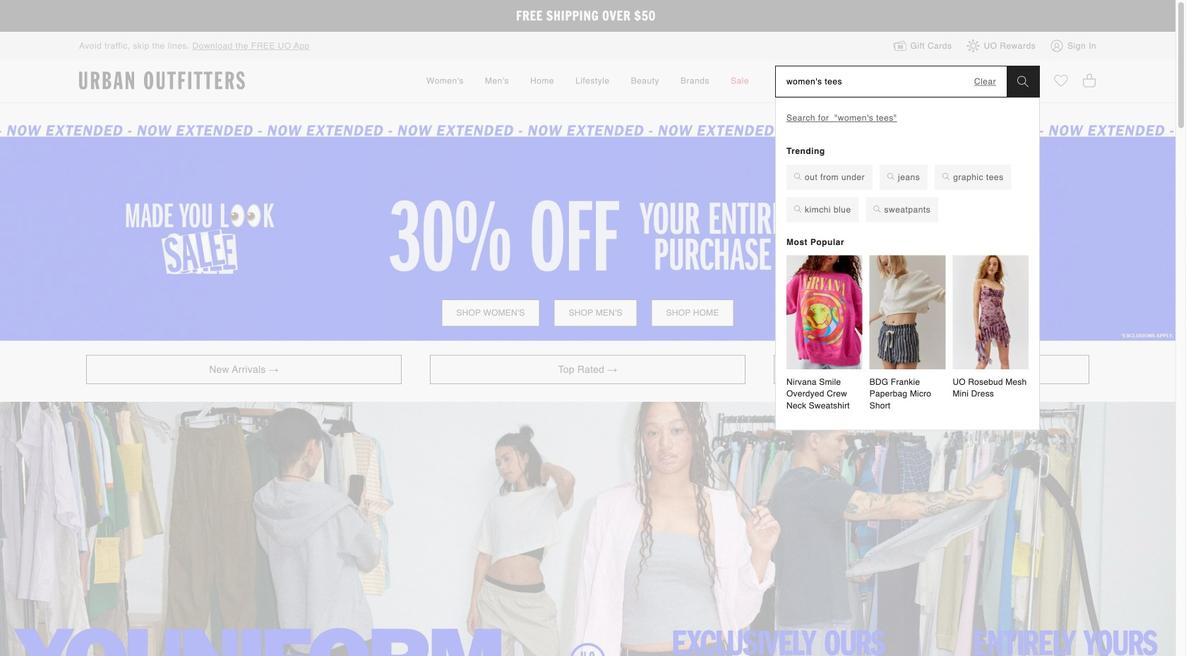 Task type: vqa. For each thing, say whether or not it's contained in the screenshot.
"Green Eyes" image at left
no



Task type: describe. For each thing, give the bounding box(es) containing it.
main navigation element
[[299, 60, 877, 103]]

trending group
[[787, 164, 1029, 229]]

urban outfitters image
[[79, 71, 245, 90]]

uo rosebud mesh mini dress image
[[953, 255, 1029, 369]]

favorites image
[[1055, 73, 1069, 89]]

search image
[[1018, 76, 1029, 87]]



Task type: locate. For each thing, give the bounding box(es) containing it.
shop youniform image
[[0, 402, 1176, 656]]

group
[[787, 255, 1029, 416]]

Search text field
[[776, 67, 975, 97]]

nirvana smile overdyed crew neck sweatshirt image
[[787, 255, 863, 369]]

april fools image
[[0, 124, 1176, 137], [0, 137, 1176, 341]]

my shopping bag image
[[1083, 73, 1097, 89]]

None search field
[[776, 67, 1007, 97]]

1 april fools image from the top
[[0, 124, 1176, 137]]

2 april fools image from the top
[[0, 137, 1176, 341]]

bdg frankie paperbag micro short image
[[870, 255, 946, 369]]



